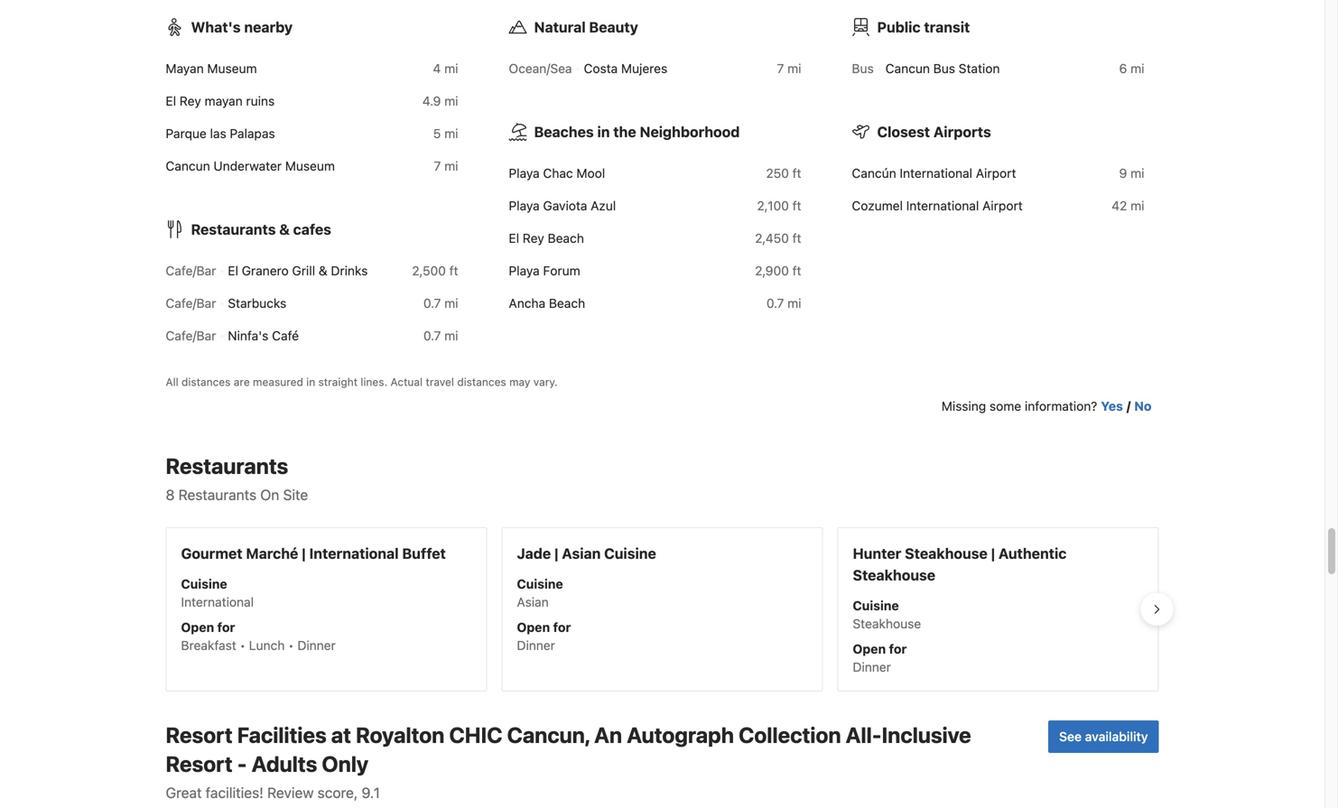 Task type: describe. For each thing, give the bounding box(es) containing it.
open for dinner for hunter steakhouse | authentic steakhouse
[[853, 642, 907, 675]]

0.7 mi for starbucks
[[424, 296, 458, 311]]

4 mi
[[433, 61, 458, 76]]

vary.
[[534, 376, 558, 389]]

2,500
[[412, 264, 446, 278]]

playa gaviota azul
[[509, 198, 616, 213]]

| for hunter
[[992, 545, 996, 563]]

international for cozumel
[[907, 198, 980, 213]]

international for cancún
[[900, 166, 973, 181]]

gaviota
[[543, 198, 588, 213]]

2,450 ft
[[755, 231, 802, 246]]

hunter steakhouse | authentic steakhouse
[[853, 545, 1067, 584]]

autograph
[[627, 723, 734, 748]]

information?
[[1025, 399, 1098, 414]]

ninfa's café
[[228, 329, 299, 343]]

only
[[322, 752, 369, 777]]

parque
[[166, 126, 207, 141]]

cafe/bar for ninfa's
[[166, 329, 216, 343]]

el granero grill & drinks
[[228, 264, 368, 278]]

chic
[[449, 723, 503, 748]]

0.7 mi down 2,900 ft
[[767, 296, 802, 311]]

open for dinner for jade | asian cuisine
[[517, 620, 571, 653]]

250
[[766, 166, 789, 181]]

2,100
[[757, 198, 789, 213]]

facilities!
[[206, 785, 264, 802]]

ft for 2,500 ft
[[450, 264, 458, 278]]

playa chac mool
[[509, 166, 605, 181]]

5 mi
[[434, 126, 458, 141]]

jade | asian cuisine
[[517, 545, 657, 563]]

1 vertical spatial &
[[319, 264, 328, 278]]

open for breakfast • lunch • dinner
[[181, 620, 336, 653]]

cuisine for jade | asian cuisine
[[517, 577, 564, 592]]

mool
[[577, 166, 605, 181]]

0.7 for starbucks
[[424, 296, 441, 311]]

1 horizontal spatial 7
[[777, 61, 784, 76]]

cancun,
[[507, 723, 590, 748]]

beaches in the neighborhood
[[534, 123, 740, 141]]

9 mi
[[1120, 166, 1145, 181]]

missing
[[942, 399, 987, 414]]

on
[[260, 487, 279, 504]]

steakhouse for cuisine
[[853, 617, 922, 632]]

restaurants for restaurants 8 restaurants on site
[[166, 454, 288, 479]]

open for hunter steakhouse | authentic steakhouse
[[853, 642, 886, 657]]

beauty
[[589, 19, 639, 36]]

airport for cozumel international airport
[[983, 198, 1023, 213]]

ft for 2,100 ft
[[793, 198, 802, 213]]

jade
[[517, 545, 551, 563]]

2,500 ft
[[412, 264, 458, 278]]

hunter
[[853, 545, 902, 563]]

4.9 mi
[[423, 94, 458, 109]]

1 resort from the top
[[166, 723, 233, 748]]

for for gourmet
[[217, 620, 235, 635]]

for for hunter
[[889, 642, 907, 657]]

1 vertical spatial beach
[[549, 296, 586, 311]]

resort facilities at royalton chic cancun, an autograph collection all-inclusive resort - adults only great facilities! review score, 9.1
[[166, 723, 972, 802]]

1 distances from the left
[[182, 376, 231, 389]]

authentic
[[999, 545, 1067, 563]]

2,100 ft
[[757, 198, 802, 213]]

public
[[878, 19, 921, 36]]

1 bus from the left
[[852, 61, 874, 76]]

0 horizontal spatial 7
[[434, 159, 441, 174]]

airport for cancún international airport
[[976, 166, 1017, 181]]

yes
[[1102, 399, 1124, 414]]

parque las palapas
[[166, 126, 275, 141]]

0 vertical spatial museum
[[207, 61, 257, 76]]

facilities
[[237, 723, 327, 748]]

cancun for cancun underwater museum
[[166, 159, 210, 174]]

-
[[237, 752, 247, 777]]

0 vertical spatial asian
[[562, 545, 601, 563]]

gourmet
[[181, 545, 243, 563]]

yes button
[[1102, 398, 1124, 416]]

restaurants & cafes
[[191, 221, 331, 238]]

ocean/sea
[[509, 61, 572, 76]]

42
[[1112, 198, 1128, 213]]

ancha beach
[[509, 296, 586, 311]]

8
[[166, 487, 175, 504]]

all-
[[846, 723, 882, 748]]

natural
[[534, 19, 586, 36]]

availability
[[1086, 730, 1149, 745]]

2 • from the left
[[288, 638, 294, 653]]

missing some information? yes / no
[[942, 399, 1152, 414]]

playa for playa forum
[[509, 264, 540, 278]]

mayan museum
[[166, 61, 257, 76]]

asian inside cuisine asian
[[517, 595, 549, 610]]

2 bus from the left
[[934, 61, 956, 76]]

see availability button
[[1049, 721, 1159, 754]]

airports
[[934, 123, 992, 141]]

cuisine steakhouse
[[853, 599, 922, 632]]

/
[[1127, 399, 1131, 414]]

el for el granero grill & drinks
[[228, 264, 238, 278]]

costa mujeres
[[584, 61, 668, 76]]

cancun bus station
[[886, 61, 1000, 76]]

lines.
[[361, 376, 388, 389]]

| for gourmet
[[302, 545, 306, 563]]

cuisine international
[[181, 577, 254, 610]]

open for jade | asian cuisine
[[517, 620, 550, 635]]

measured
[[253, 376, 303, 389]]

5
[[434, 126, 441, 141]]

dinner for jade | asian cuisine
[[517, 638, 555, 653]]

0.7 for ninfa's café
[[424, 329, 441, 343]]

cuisine asian
[[517, 577, 564, 610]]

2 resort from the top
[[166, 752, 233, 777]]

0 vertical spatial 7 mi
[[777, 61, 802, 76]]

42 mi
[[1112, 198, 1145, 213]]

chac
[[543, 166, 573, 181]]

4
[[433, 61, 441, 76]]

drinks
[[331, 264, 368, 278]]

cafe/bar for el
[[166, 264, 216, 278]]

ruins
[[246, 94, 275, 109]]

review
[[267, 785, 314, 802]]

playa for playa chac mool
[[509, 166, 540, 181]]

costa
[[584, 61, 618, 76]]

international for cuisine
[[181, 595, 254, 610]]

what's
[[191, 19, 241, 36]]

international left buffet
[[309, 545, 399, 563]]

may
[[510, 376, 531, 389]]

2,450
[[755, 231, 789, 246]]

9.1
[[362, 785, 380, 802]]



Task type: locate. For each thing, give the bounding box(es) containing it.
• right lunch
[[288, 638, 294, 653]]

6
[[1120, 61, 1128, 76]]

international up "cozumel international airport"
[[900, 166, 973, 181]]

mi
[[445, 61, 458, 76], [788, 61, 802, 76], [1131, 61, 1145, 76], [445, 94, 458, 109], [445, 126, 458, 141], [445, 159, 458, 174], [1131, 166, 1145, 181], [1131, 198, 1145, 213], [445, 296, 458, 311], [788, 296, 802, 311], [445, 329, 458, 343]]

asian right jade
[[562, 545, 601, 563]]

beach down forum
[[549, 296, 586, 311]]

0 vertical spatial 7
[[777, 61, 784, 76]]

0 horizontal spatial for
[[217, 620, 235, 635]]

2 horizontal spatial dinner
[[853, 660, 892, 675]]

bus left station on the right top of page
[[934, 61, 956, 76]]

ft for 2,450 ft
[[793, 231, 802, 246]]

beach
[[548, 231, 584, 246], [549, 296, 586, 311]]

dinner inside open for breakfast • lunch • dinner
[[298, 638, 336, 653]]

beaches
[[534, 123, 594, 141]]

international up breakfast
[[181, 595, 254, 610]]

cuisine for hunter steakhouse | authentic steakhouse
[[853, 599, 900, 614]]

open for dinner down cuisine asian on the left of the page
[[517, 620, 571, 653]]

restaurants right 8
[[179, 487, 257, 504]]

| right jade
[[555, 545, 559, 563]]

forum
[[543, 264, 581, 278]]

international down cancún international airport
[[907, 198, 980, 213]]

dinner down cuisine steakhouse
[[853, 660, 892, 675]]

1 horizontal spatial asian
[[562, 545, 601, 563]]

1 playa from the top
[[509, 166, 540, 181]]

cuisine for gourmet marché | international buffet
[[181, 577, 227, 592]]

0 vertical spatial &
[[279, 221, 290, 238]]

airport
[[976, 166, 1017, 181], [983, 198, 1023, 213]]

restaurants
[[191, 221, 276, 238], [166, 454, 288, 479], [179, 487, 257, 504]]

dinner right lunch
[[298, 638, 336, 653]]

1 horizontal spatial &
[[319, 264, 328, 278]]

| inside hunter steakhouse | authentic steakhouse
[[992, 545, 996, 563]]

cafe/bar up 'all'
[[166, 329, 216, 343]]

1 horizontal spatial open for dinner
[[853, 642, 907, 675]]

asian
[[562, 545, 601, 563], [517, 595, 549, 610]]

2 distances from the left
[[457, 376, 507, 389]]

9
[[1120, 166, 1128, 181]]

el
[[166, 94, 176, 109], [509, 231, 520, 246], [228, 264, 238, 278]]

0 horizontal spatial el
[[166, 94, 176, 109]]

1 vertical spatial in
[[306, 376, 315, 389]]

marché
[[246, 545, 298, 563]]

adults
[[252, 752, 317, 777]]

1 horizontal spatial 7 mi
[[777, 61, 802, 76]]

natural beauty
[[534, 19, 639, 36]]

cuisine inside cuisine steakhouse
[[853, 599, 900, 614]]

museum up "mayan" on the left top
[[207, 61, 257, 76]]

7
[[777, 61, 784, 76], [434, 159, 441, 174]]

open for gourmet marché | international buffet
[[181, 620, 214, 635]]

distances left the 'may'
[[457, 376, 507, 389]]

airport down cancún international airport
[[983, 198, 1023, 213]]

lunch
[[249, 638, 285, 653]]

3 | from the left
[[992, 545, 996, 563]]

an
[[595, 723, 623, 748]]

rey up parque
[[180, 94, 201, 109]]

steakhouse for hunter
[[905, 545, 988, 563]]

bus left cancun bus station
[[852, 61, 874, 76]]

distances right 'all'
[[182, 376, 231, 389]]

0 vertical spatial restaurants
[[191, 221, 276, 238]]

rey for beach
[[523, 231, 545, 246]]

site
[[283, 487, 308, 504]]

see
[[1060, 730, 1082, 745]]

starbucks
[[228, 296, 287, 311]]

restaurants for restaurants & cafes
[[191, 221, 276, 238]]

|
[[302, 545, 306, 563], [555, 545, 559, 563], [992, 545, 996, 563]]

ninfa's
[[228, 329, 269, 343]]

playa up el rey beach at the top of the page
[[509, 198, 540, 213]]

1 horizontal spatial •
[[288, 638, 294, 653]]

playa forum
[[509, 264, 581, 278]]

1 vertical spatial 7 mi
[[434, 159, 458, 174]]

cancun down public
[[886, 61, 930, 76]]

| right 'marché'
[[302, 545, 306, 563]]

granero
[[242, 264, 289, 278]]

playa up ancha
[[509, 264, 540, 278]]

resort
[[166, 723, 233, 748], [166, 752, 233, 777]]

2 cafe/bar from the top
[[166, 296, 216, 311]]

mujeres
[[622, 61, 668, 76]]

region containing gourmet marché | international buffet
[[151, 521, 1174, 699]]

ft right 250
[[793, 166, 802, 181]]

• left lunch
[[240, 638, 246, 653]]

0.7 mi for ninfa's café
[[424, 329, 458, 343]]

closest airports
[[878, 123, 992, 141]]

3 cafe/bar from the top
[[166, 329, 216, 343]]

0 horizontal spatial cancun
[[166, 159, 210, 174]]

1 vertical spatial cafe/bar
[[166, 296, 216, 311]]

neighborhood
[[640, 123, 740, 141]]

cafe/bar left granero
[[166, 264, 216, 278]]

rey for mayan
[[180, 94, 201, 109]]

open for dinner down cuisine steakhouse
[[853, 642, 907, 675]]

el left granero
[[228, 264, 238, 278]]

1 vertical spatial rey
[[523, 231, 545, 246]]

region
[[151, 521, 1174, 699]]

cafe/bar left starbucks
[[166, 296, 216, 311]]

cozumel
[[852, 198, 903, 213]]

straight
[[319, 376, 358, 389]]

ft right 2,450 on the top right of page
[[793, 231, 802, 246]]

ft
[[793, 166, 802, 181], [793, 198, 802, 213], [793, 231, 802, 246], [450, 264, 458, 278], [793, 264, 802, 278]]

collection
[[739, 723, 842, 748]]

2 | from the left
[[555, 545, 559, 563]]

0 vertical spatial cancun
[[886, 61, 930, 76]]

0 horizontal spatial 7 mi
[[434, 159, 458, 174]]

dinner down cuisine asian on the left of the page
[[517, 638, 555, 653]]

0 horizontal spatial museum
[[207, 61, 257, 76]]

for up breakfast
[[217, 620, 235, 635]]

0 horizontal spatial rey
[[180, 94, 201, 109]]

2 vertical spatial restaurants
[[179, 487, 257, 504]]

| left authentic
[[992, 545, 996, 563]]

1 vertical spatial asian
[[517, 595, 549, 610]]

2 vertical spatial playa
[[509, 264, 540, 278]]

1 vertical spatial el
[[509, 231, 520, 246]]

cancun for cancun bus station
[[886, 61, 930, 76]]

0 vertical spatial playa
[[509, 166, 540, 181]]

ancha
[[509, 296, 546, 311]]

cuisine inside the 'cuisine international'
[[181, 577, 227, 592]]

0 horizontal spatial |
[[302, 545, 306, 563]]

1 horizontal spatial distances
[[457, 376, 507, 389]]

0 horizontal spatial open
[[181, 620, 214, 635]]

asian down jade
[[517, 595, 549, 610]]

el for el rey mayan ruins
[[166, 94, 176, 109]]

royalton
[[356, 723, 445, 748]]

& left cafes
[[279, 221, 290, 238]]

2 playa from the top
[[509, 198, 540, 213]]

las
[[210, 126, 226, 141]]

great
[[166, 785, 202, 802]]

4.9
[[423, 94, 441, 109]]

1 horizontal spatial el
[[228, 264, 238, 278]]

0.7 mi up "travel"
[[424, 329, 458, 343]]

open inside open for breakfast • lunch • dinner
[[181, 620, 214, 635]]

1 vertical spatial airport
[[983, 198, 1023, 213]]

2 vertical spatial el
[[228, 264, 238, 278]]

station
[[959, 61, 1000, 76]]

1 horizontal spatial dinner
[[517, 638, 555, 653]]

2 horizontal spatial |
[[992, 545, 996, 563]]

airport down airports
[[976, 166, 1017, 181]]

1 horizontal spatial cancun
[[886, 61, 930, 76]]

palapas
[[230, 126, 275, 141]]

public transit
[[878, 19, 971, 36]]

1 horizontal spatial museum
[[285, 159, 335, 174]]

1 vertical spatial steakhouse
[[853, 567, 936, 584]]

1 horizontal spatial |
[[555, 545, 559, 563]]

1 horizontal spatial open
[[517, 620, 550, 635]]

1 | from the left
[[302, 545, 306, 563]]

el rey mayan ruins
[[166, 94, 275, 109]]

all
[[166, 376, 179, 389]]

1 vertical spatial 7
[[434, 159, 441, 174]]

1 vertical spatial museum
[[285, 159, 335, 174]]

rey up playa forum at the left of the page
[[523, 231, 545, 246]]

open down cuisine steakhouse
[[853, 642, 886, 657]]

•
[[240, 638, 246, 653], [288, 638, 294, 653]]

open up breakfast
[[181, 620, 214, 635]]

0 vertical spatial steakhouse
[[905, 545, 988, 563]]

cancun
[[886, 61, 930, 76], [166, 159, 210, 174]]

0 horizontal spatial •
[[240, 638, 246, 653]]

0 vertical spatial in
[[598, 123, 610, 141]]

0 horizontal spatial distances
[[182, 376, 231, 389]]

open down cuisine asian on the left of the page
[[517, 620, 550, 635]]

0 vertical spatial cafe/bar
[[166, 264, 216, 278]]

playa left the 'chac'
[[509, 166, 540, 181]]

0 vertical spatial rey
[[180, 94, 201, 109]]

restaurants up granero
[[191, 221, 276, 238]]

2 vertical spatial cafe/bar
[[166, 329, 216, 343]]

1 horizontal spatial for
[[553, 620, 571, 635]]

2 vertical spatial steakhouse
[[853, 617, 922, 632]]

3 playa from the top
[[509, 264, 540, 278]]

0 vertical spatial beach
[[548, 231, 584, 246]]

6 mi
[[1120, 61, 1145, 76]]

open
[[181, 620, 214, 635], [517, 620, 550, 635], [853, 642, 886, 657]]

ft right 2,900 on the top right of the page
[[793, 264, 802, 278]]

no button
[[1135, 398, 1152, 416]]

cancun down parque
[[166, 159, 210, 174]]

0.7
[[424, 296, 441, 311], [767, 296, 784, 311], [424, 329, 441, 343]]

restaurants 8 restaurants on site
[[166, 454, 308, 504]]

score,
[[318, 785, 358, 802]]

rey
[[180, 94, 201, 109], [523, 231, 545, 246]]

1 horizontal spatial rey
[[523, 231, 545, 246]]

2 horizontal spatial for
[[889, 642, 907, 657]]

1 horizontal spatial in
[[598, 123, 610, 141]]

for
[[217, 620, 235, 635], [553, 620, 571, 635], [889, 642, 907, 657]]

el up playa forum at the left of the page
[[509, 231, 520, 246]]

0 horizontal spatial in
[[306, 376, 315, 389]]

0 horizontal spatial asian
[[517, 595, 549, 610]]

0.7 mi down 2,500 ft at left
[[424, 296, 458, 311]]

el for el rey beach
[[509, 231, 520, 246]]

azul
[[591, 198, 616, 213]]

cafes
[[293, 221, 331, 238]]

250 ft
[[766, 166, 802, 181]]

7 mi
[[777, 61, 802, 76], [434, 159, 458, 174]]

dinner for hunter steakhouse | authentic steakhouse
[[853, 660, 892, 675]]

2 horizontal spatial el
[[509, 231, 520, 246]]

0 horizontal spatial open for dinner
[[517, 620, 571, 653]]

for down cuisine steakhouse
[[889, 642, 907, 657]]

0 vertical spatial el
[[166, 94, 176, 109]]

0 horizontal spatial dinner
[[298, 638, 336, 653]]

inclusive
[[882, 723, 972, 748]]

1 cafe/bar from the top
[[166, 264, 216, 278]]

closest
[[878, 123, 931, 141]]

gourmet marché | international buffet
[[181, 545, 446, 563]]

1 vertical spatial playa
[[509, 198, 540, 213]]

& right grill
[[319, 264, 328, 278]]

for inside open for breakfast • lunch • dinner
[[217, 620, 235, 635]]

distances
[[182, 376, 231, 389], [457, 376, 507, 389]]

cancun underwater museum
[[166, 159, 335, 174]]

for down cuisine asian on the left of the page
[[553, 620, 571, 635]]

for for jade
[[553, 620, 571, 635]]

0 vertical spatial airport
[[976, 166, 1017, 181]]

the
[[614, 123, 637, 141]]

cancún international airport
[[852, 166, 1017, 181]]

0.7 down 2,900 ft
[[767, 296, 784, 311]]

transit
[[925, 19, 971, 36]]

0 horizontal spatial &
[[279, 221, 290, 238]]

1 • from the left
[[240, 638, 246, 653]]

open for dinner
[[517, 620, 571, 653], [853, 642, 907, 675]]

1 horizontal spatial bus
[[934, 61, 956, 76]]

museum right the "underwater"
[[285, 159, 335, 174]]

2 horizontal spatial open
[[853, 642, 886, 657]]

buffet
[[402, 545, 446, 563]]

el down mayan
[[166, 94, 176, 109]]

1 vertical spatial restaurants
[[166, 454, 288, 479]]

in left the "the"
[[598, 123, 610, 141]]

beach down gaviota
[[548, 231, 584, 246]]

in left straight
[[306, 376, 315, 389]]

1 vertical spatial resort
[[166, 752, 233, 777]]

1 vertical spatial cancun
[[166, 159, 210, 174]]

2,900
[[755, 264, 789, 278]]

0.7 down 2,500 ft at left
[[424, 296, 441, 311]]

museum
[[207, 61, 257, 76], [285, 159, 335, 174]]

ft for 250 ft
[[793, 166, 802, 181]]

0 horizontal spatial bus
[[852, 61, 874, 76]]

ft right 2,100
[[793, 198, 802, 213]]

ft for 2,900 ft
[[793, 264, 802, 278]]

0.7 up "travel"
[[424, 329, 441, 343]]

ft right 2,500
[[450, 264, 458, 278]]

café
[[272, 329, 299, 343]]

breakfast
[[181, 638, 236, 653]]

restaurants up on
[[166, 454, 288, 479]]

0 vertical spatial resort
[[166, 723, 233, 748]]

playa for playa gaviota azul
[[509, 198, 540, 213]]



Task type: vqa. For each thing, say whether or not it's contained in the screenshot.
JADE | ASIAN CUISINE
yes



